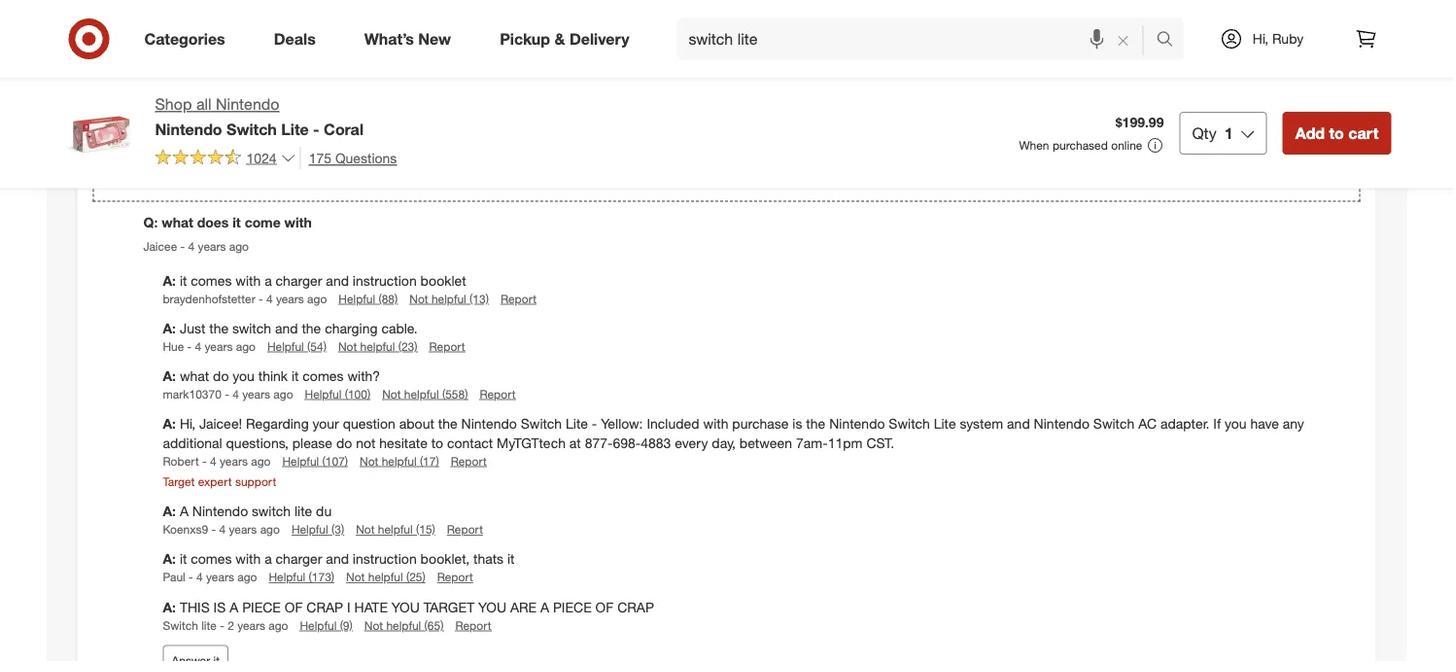 Task type: describe. For each thing, give the bounding box(es) containing it.
q&a (175) button
[[93, 140, 1361, 202]]

report for what do you think it comes with?
[[480, 387, 516, 401]]

4 inside q: what does it come with jaicee - 4 years ago
[[188, 239, 195, 254]]

ac
[[1139, 415, 1157, 432]]

it right think
[[292, 367, 299, 384]]

ago for paul - 4 years ago
[[237, 570, 257, 584]]

switch for and
[[232, 319, 271, 336]]

helpful down the please
[[282, 454, 319, 468]]

robert
[[163, 454, 199, 468]]

with inside q: what does it come with jaicee - 4 years ago
[[284, 214, 312, 231]]

1 vertical spatial comes
[[303, 367, 344, 384]]

report button for it comes with a charger and instruction booklet, thats it
[[437, 569, 473, 586]]

877-
[[585, 434, 613, 451]]

years for braydenhofstetter - 4 years ago
[[276, 291, 304, 306]]

(17)
[[420, 454, 439, 468]]

this
[[180, 598, 210, 615]]

helpful for a nintendo switch lite du
[[378, 522, 413, 537]]

search button
[[1148, 18, 1194, 64]]

(107)
[[322, 454, 348, 468]]

pickup
[[500, 29, 550, 48]]

helpful for just the switch and the charging cable.
[[360, 339, 395, 353]]

with up braydenhofstetter - 4 years ago
[[236, 272, 261, 289]]

nintendo down shop
[[155, 119, 222, 138]]

not down not
[[360, 454, 379, 468]]

not
[[356, 434, 376, 451]]

to inside the add to cart button
[[1330, 123, 1344, 142]]

nintendo right system
[[1034, 415, 1090, 432]]

comes for it comes with a charger and instruction booklet
[[191, 272, 232, 289]]

nintendo up '11pm'
[[829, 415, 885, 432]]

a: what do you think it comes with?
[[163, 367, 380, 384]]

purchased
[[1053, 138, 1108, 152]]

- up the a: just the switch and the charging cable.
[[259, 291, 263, 306]]

comes for it comes with a charger and instruction booklet, thats it
[[191, 550, 232, 567]]

a: it comes with a charger and instruction booklet
[[163, 272, 466, 289]]

ago for hue - 4 years ago
[[236, 339, 256, 353]]

report button for it comes with a charger and instruction booklet
[[501, 290, 537, 307]]

about
[[399, 415, 434, 432]]

every
[[675, 434, 708, 451]]

coral
[[324, 119, 364, 138]]

cart
[[1349, 123, 1379, 142]]

ago right 2
[[269, 618, 288, 632]]

and up helpful  (54) at the left bottom of the page
[[275, 319, 298, 336]]

switch down this in the bottom of the page
[[163, 618, 198, 632]]

helpful for it comes with a charger and instruction booklet, thats it
[[269, 570, 306, 584]]

not for this is a piece of crap i hate you target you are a piece of crap
[[364, 618, 383, 632]]

a: for a: a nintendo switch lite du
[[163, 503, 176, 520]]

and up (173)
[[326, 550, 349, 567]]

(88)
[[379, 291, 398, 306]]

your
[[313, 415, 339, 432]]

is
[[214, 598, 226, 615]]

mytgttech
[[497, 434, 566, 451]]

not helpful  (13) button
[[410, 290, 489, 307]]

hi, jaicee! regarding your question about the nintendo switch lite - yellow: included with purchase is the nintendo switch lite system and nintendo switch ac adapter. if you have any additional questions, please do not hesitate to contact mytgttech at 877-698-4883 every day, between 7am-11pm cst.
[[163, 415, 1305, 451]]

charging
[[325, 319, 378, 336]]

2
[[228, 618, 234, 632]]

braydenhofstetter
[[163, 291, 255, 306]]

years for mark10370 - 4 years ago
[[242, 387, 270, 401]]

What can we help you find? suggestions appear below search field
[[677, 18, 1161, 60]]

not helpful  (25) button
[[346, 569, 426, 586]]

lite inside shop all nintendo nintendo switch lite - coral
[[281, 119, 309, 138]]

1 you from the left
[[392, 598, 420, 615]]

i
[[347, 598, 351, 615]]

1 horizontal spatial a
[[230, 598, 238, 615]]

helpful  (107) button
[[282, 453, 348, 469]]

switch inside shop all nintendo nintendo switch lite - coral
[[227, 119, 277, 138]]

when
[[1019, 138, 1050, 152]]

2 horizontal spatial a
[[541, 598, 549, 615]]

question
[[343, 415, 395, 432]]

ruby
[[1273, 30, 1304, 47]]

report for just the switch and the charging cable.
[[429, 339, 465, 353]]

4 for it comes with a charger and instruction booklet, thats it
[[196, 570, 203, 584]]

support
[[235, 474, 276, 489]]

shop all nintendo nintendo switch lite - coral
[[155, 95, 364, 138]]

4 for it comes with a charger and instruction booklet
[[266, 291, 273, 306]]

questions,
[[226, 434, 289, 451]]

ago for braydenhofstetter - 4 years ago
[[307, 291, 327, 306]]

helpful for it comes with a charger and instruction booklet
[[432, 291, 466, 306]]

175 questions
[[309, 149, 397, 166]]

braydenhofstetter - 4 years ago
[[163, 291, 327, 306]]

1 piece from the left
[[242, 598, 281, 615]]

helpful  (9) button
[[300, 617, 353, 633]]

a: just the switch and the charging cable.
[[163, 319, 418, 336]]

report for it comes with a charger and instruction booklet, thats it
[[437, 570, 473, 584]]

nintendo up koenxs9 - 4 years ago
[[192, 503, 248, 520]]

report button for a nintendo switch lite du
[[447, 521, 483, 538]]

thats
[[473, 550, 504, 567]]

hi, ruby
[[1253, 30, 1304, 47]]

pickup & delivery
[[500, 29, 630, 48]]

- inside shop all nintendo nintendo switch lite - coral
[[313, 119, 320, 138]]

all
[[196, 95, 212, 114]]

not helpful  (23)
[[338, 339, 418, 353]]

hesitate
[[379, 434, 428, 451]]

not for it comes with a charger and instruction booklet, thats it
[[346, 570, 365, 584]]

1
[[1225, 123, 1233, 142]]

report button for this is a piece of crap i hate you target you are a piece of crap
[[455, 617, 492, 633]]

0 horizontal spatial a
[[180, 503, 189, 520]]

- down additional
[[202, 454, 207, 468]]

175 questions link
[[300, 147, 397, 169]]

2 piece from the left
[[553, 598, 592, 615]]

a: for a: this is a piece of crap i hate you target you are a piece of crap
[[163, 598, 176, 615]]

175
[[309, 149, 332, 166]]

it right thats
[[507, 550, 515, 567]]

a: for a:
[[163, 415, 180, 432]]

categories link
[[128, 18, 250, 60]]

helpful for just the switch and the charging cable.
[[267, 339, 304, 353]]

it up braydenhofstetter
[[180, 272, 187, 289]]

hi, for jaicee!
[[180, 415, 196, 432]]

cst.
[[867, 434, 895, 451]]

what's new
[[364, 29, 451, 48]]

years inside q: what does it come with jaicee - 4 years ago
[[198, 239, 226, 254]]

q: what does it come with jaicee - 4 years ago
[[143, 214, 312, 254]]

(15)
[[416, 522, 435, 537]]

(9)
[[340, 618, 353, 632]]

a for it comes with a charger and instruction booklet
[[265, 272, 272, 289]]

helpful for a nintendo switch lite du
[[292, 522, 328, 537]]

purchase
[[732, 415, 789, 432]]

koenxs9
[[163, 522, 208, 537]]

deals link
[[257, 18, 340, 60]]

instruction for booklet,
[[353, 550, 417, 567]]

helpful  (173) button
[[269, 569, 335, 586]]

(175)
[[188, 159, 230, 182]]

included
[[647, 415, 700, 432]]

charger for it comes with a charger and instruction booklet
[[276, 272, 322, 289]]

4883
[[641, 434, 671, 451]]

to inside hi, jaicee! regarding your question about the nintendo switch lite - yellow: included with purchase is the nintendo switch lite system and nintendo switch ac adapter. if you have any additional questions, please do not hesitate to contact mytgttech at 877-698-4883 every day, between 7am-11pm cst.
[[431, 434, 443, 451]]

not helpful  (25)
[[346, 570, 426, 584]]

du
[[316, 503, 332, 520]]

with inside hi, jaicee! regarding your question about the nintendo switch lite - yellow: included with purchase is the nintendo switch lite system and nintendo switch ac adapter. if you have any additional questions, please do not hesitate to contact mytgttech at 877-698-4883 every day, between 7am-11pm cst.
[[703, 415, 729, 432]]

nintendo up contact
[[461, 415, 517, 432]]

between
[[740, 434, 792, 451]]

&
[[555, 29, 565, 48]]

report for this is a piece of crap i hate you target you are a piece of crap
[[455, 618, 492, 632]]

helpful for this is a piece of crap i hate you target you are a piece of crap
[[386, 618, 421, 632]]

not helpful  (558) button
[[382, 386, 468, 402]]

with down koenxs9 - 4 years ago
[[236, 550, 261, 567]]

switch up "cst."
[[889, 415, 930, 432]]

contact
[[447, 434, 493, 451]]

4 for what do you think it comes with?
[[233, 387, 239, 401]]

not for just the switch and the charging cable.
[[338, 339, 357, 353]]

and inside hi, jaicee! regarding your question about the nintendo switch lite - yellow: included with purchase is the nintendo switch lite system and nintendo switch ac adapter. if you have any additional questions, please do not hesitate to contact mytgttech at 877-698-4883 every day, between 7am-11pm cst.
[[1007, 415, 1030, 432]]

2 horizontal spatial lite
[[934, 415, 956, 432]]

- right paul
[[189, 570, 193, 584]]

you inside hi, jaicee! regarding your question about the nintendo switch lite - yellow: included with purchase is the nintendo switch lite system and nintendo switch ac adapter. if you have any additional questions, please do not hesitate to contact mytgttech at 877-698-4883 every day, between 7am-11pm cst.
[[1225, 415, 1247, 432]]

years for robert - 4 years ago
[[220, 454, 248, 468]]

jaicee
[[143, 239, 177, 254]]

a: for a: it comes with a charger and instruction booklet, thats it
[[163, 550, 176, 567]]

mark10370 - 4 years ago
[[163, 387, 293, 401]]

4 up expert
[[210, 454, 217, 468]]

helpful for what do you think it comes with?
[[404, 387, 439, 401]]

(558)
[[442, 387, 468, 401]]

years for hue - 4 years ago
[[205, 339, 233, 353]]

(23)
[[398, 339, 418, 353]]

have
[[1251, 415, 1279, 432]]

what's new link
[[348, 18, 476, 60]]

a for it comes with a charger and instruction booklet, thats it
[[265, 550, 272, 567]]

the up hue - 4 years ago
[[209, 319, 229, 336]]

report button for what do you think it comes with?
[[480, 386, 516, 402]]

do inside hi, jaicee! regarding your question about the nintendo switch lite - yellow: included with purchase is the nintendo switch lite system and nintendo switch ac adapter. if you have any additional questions, please do not hesitate to contact mytgttech at 877-698-4883 every day, between 7am-11pm cst.
[[336, 434, 352, 451]]

- left 2
[[220, 618, 224, 632]]

2 of from the left
[[596, 598, 614, 615]]



Task type: vqa. For each thing, say whether or not it's contained in the screenshot.


Task type: locate. For each thing, give the bounding box(es) containing it.
a up braydenhofstetter - 4 years ago
[[265, 272, 272, 289]]

ago for robert - 4 years ago
[[251, 454, 271, 468]]

report
[[501, 291, 537, 306], [429, 339, 465, 353], [480, 387, 516, 401], [451, 454, 487, 468], [447, 522, 483, 537], [437, 570, 473, 584], [455, 618, 492, 632]]

with right the come
[[284, 214, 312, 231]]

cable.
[[381, 319, 418, 336]]

a: for a: what do you think it comes with?
[[163, 367, 176, 384]]

switch down braydenhofstetter - 4 years ago
[[232, 319, 271, 336]]

report right (13)
[[501, 291, 537, 306]]

6 a: from the top
[[163, 550, 176, 567]]

ago up a: what do you think it comes with?
[[236, 339, 256, 353]]

5 a: from the top
[[163, 503, 176, 520]]

helpful down "du"
[[292, 522, 328, 537]]

- inside hi, jaicee! regarding your question about the nintendo switch lite - yellow: included with purchase is the nintendo switch lite system and nintendo switch ac adapter. if you have any additional questions, please do not hesitate to contact mytgttech at 877-698-4883 every day, between 7am-11pm cst.
[[592, 415, 597, 432]]

comes up helpful  (100) at the left bottom
[[303, 367, 344, 384]]

2 instruction from the top
[[353, 550, 417, 567]]

ago down the questions,
[[251, 454, 271, 468]]

a: up additional
[[163, 415, 180, 432]]

ago for mark10370 - 4 years ago
[[273, 387, 293, 401]]

2 vertical spatial comes
[[191, 550, 232, 567]]

0 horizontal spatial hi,
[[180, 415, 196, 432]]

report button down contact
[[451, 453, 487, 469]]

q&a
[[143, 159, 183, 182]]

0 horizontal spatial lite
[[281, 119, 309, 138]]

lite up 175
[[281, 119, 309, 138]]

you right if
[[1225, 415, 1247, 432]]

helpful down cable.
[[360, 339, 395, 353]]

1 vertical spatial lite
[[201, 618, 217, 632]]

a: up mark10370
[[163, 367, 176, 384]]

do
[[213, 367, 229, 384], [336, 434, 352, 451]]

4 a: from the top
[[163, 415, 180, 432]]

and right system
[[1007, 415, 1030, 432]]

instruction for booklet
[[353, 272, 417, 289]]

1 horizontal spatial crap
[[618, 598, 654, 615]]

4 right paul
[[196, 570, 203, 584]]

helpful  (3) button
[[292, 521, 344, 538]]

ago down think
[[273, 387, 293, 401]]

with
[[284, 214, 312, 231], [236, 272, 261, 289], [703, 415, 729, 432], [236, 550, 261, 567]]

1 vertical spatial a
[[265, 550, 272, 567]]

ago down the come
[[229, 239, 249, 254]]

a: this is a piece of crap i hate you target you are a piece of crap
[[163, 598, 654, 615]]

target
[[424, 598, 475, 615]]

booklet,
[[421, 550, 470, 567]]

lite down is
[[201, 618, 217, 632]]

target expert support
[[163, 474, 276, 489]]

report button
[[501, 290, 537, 307], [429, 338, 465, 354], [480, 386, 516, 402], [451, 453, 487, 469], [447, 521, 483, 538], [437, 569, 473, 586], [455, 617, 492, 633]]

q&a (175)
[[143, 159, 230, 182]]

helpful left (9)
[[300, 618, 337, 632]]

what for does
[[162, 214, 193, 231]]

expert
[[198, 474, 232, 489]]

robert - 4 years ago
[[163, 454, 271, 468]]

a: it comes with a charger and instruction booklet, thats it
[[163, 550, 515, 567]]

at
[[570, 434, 581, 451]]

booklet
[[421, 272, 466, 289]]

0 vertical spatial to
[[1330, 123, 1344, 142]]

lite left system
[[934, 415, 956, 432]]

report down target
[[455, 618, 492, 632]]

years up target expert support
[[220, 454, 248, 468]]

0 horizontal spatial to
[[431, 434, 443, 451]]

mark10370
[[163, 387, 222, 401]]

report button down target
[[455, 617, 492, 633]]

1 horizontal spatial you
[[1225, 415, 1247, 432]]

switch for lite
[[252, 503, 291, 520]]

helpful for this is a piece of crap i hate you target you are a piece of crap
[[300, 618, 337, 632]]

to up (17)
[[431, 434, 443, 451]]

2 a: from the top
[[163, 319, 176, 336]]

deals
[[274, 29, 316, 48]]

report for a nintendo switch lite du
[[447, 522, 483, 537]]

report right (23)
[[429, 339, 465, 353]]

1 horizontal spatial of
[[596, 598, 614, 615]]

ago for koenxs9 - 4 years ago
[[260, 522, 280, 537]]

report button right (23)
[[429, 338, 465, 354]]

helpful  (100) button
[[305, 386, 371, 402]]

add to cart button
[[1283, 112, 1392, 154]]

helpful down the a: just the switch and the charging cable.
[[267, 339, 304, 353]]

do up mark10370 - 4 years ago
[[213, 367, 229, 384]]

is
[[793, 415, 803, 432]]

charger for it comes with a charger and instruction booklet, thats it
[[276, 550, 322, 567]]

questions
[[335, 149, 397, 166]]

0 vertical spatial do
[[213, 367, 229, 384]]

what for do
[[180, 367, 209, 384]]

a: up the hue
[[163, 319, 176, 336]]

1 horizontal spatial to
[[1330, 123, 1344, 142]]

1 crap from the left
[[307, 598, 343, 615]]

a up "helpful  (173)"
[[265, 550, 272, 567]]

the right 'is'
[[806, 415, 826, 432]]

1 horizontal spatial lite
[[295, 503, 312, 520]]

a: up paul
[[163, 550, 176, 567]]

2 you from the left
[[478, 598, 507, 615]]

it right does
[[233, 214, 241, 231]]

not down a: it comes with a charger and instruction booklet, thats it
[[346, 570, 365, 584]]

years
[[198, 239, 226, 254], [276, 291, 304, 306], [205, 339, 233, 353], [242, 387, 270, 401], [220, 454, 248, 468], [229, 522, 257, 537], [206, 570, 234, 584], [237, 618, 265, 632]]

not helpful  (558)
[[382, 387, 468, 401]]

years down a: a nintendo switch lite du
[[229, 522, 257, 537]]

0 horizontal spatial you
[[233, 367, 255, 384]]

698-
[[613, 434, 641, 451]]

1 vertical spatial charger
[[276, 550, 322, 567]]

2 crap from the left
[[618, 598, 654, 615]]

instruction
[[353, 272, 417, 289], [353, 550, 417, 567]]

- inside q: what does it come with jaicee - 4 years ago
[[180, 239, 185, 254]]

- up the jaicee!
[[225, 387, 229, 401]]

helpful left (15)
[[378, 522, 413, 537]]

1 instruction from the top
[[353, 272, 417, 289]]

0 vertical spatial switch
[[232, 319, 271, 336]]

not helpful  (65) button
[[364, 617, 444, 633]]

a: a nintendo switch lite du
[[163, 503, 332, 520]]

4 right the jaicee
[[188, 239, 195, 254]]

not right the (3)
[[356, 522, 375, 537]]

helpful for what do you think it comes with?
[[305, 387, 342, 401]]

0 horizontal spatial you
[[392, 598, 420, 615]]

comes
[[191, 272, 232, 289], [303, 367, 344, 384], [191, 550, 232, 567]]

helpful inside 'button'
[[404, 387, 439, 401]]

1 horizontal spatial piece
[[553, 598, 592, 615]]

hi,
[[1253, 30, 1269, 47], [180, 415, 196, 432]]

koenxs9 - 4 years ago
[[163, 522, 280, 537]]

0 horizontal spatial do
[[213, 367, 229, 384]]

4 for a nintendo switch lite du
[[219, 522, 226, 537]]

years right 2
[[237, 618, 265, 632]]

do up "(107)"
[[336, 434, 352, 451]]

not helpful  (15) button
[[356, 521, 435, 538]]

switch up mytgttech
[[521, 415, 562, 432]]

you up mark10370 - 4 years ago
[[233, 367, 255, 384]]

helpful  (3)
[[292, 522, 344, 537]]

and
[[326, 272, 349, 289], [275, 319, 298, 336], [1007, 415, 1030, 432], [326, 550, 349, 567]]

not for it comes with a charger and instruction booklet
[[410, 291, 428, 306]]

comes up paul - 4 years ago
[[191, 550, 232, 567]]

it up paul
[[180, 550, 187, 567]]

helpful for it comes with a charger and instruction booklet
[[339, 291, 375, 306]]

helpful inside "button"
[[368, 570, 403, 584]]

$199.99
[[1116, 114, 1164, 131]]

1 horizontal spatial you
[[478, 598, 507, 615]]

4 for just the switch and the charging cable.
[[195, 339, 202, 353]]

the up (54)
[[302, 319, 321, 336]]

helpful left (25)
[[368, 570, 403, 584]]

what right q:
[[162, 214, 193, 231]]

report button right (558)
[[480, 386, 516, 402]]

please
[[292, 434, 333, 451]]

shop
[[155, 95, 192, 114]]

1 vertical spatial instruction
[[353, 550, 417, 567]]

you
[[392, 598, 420, 615], [478, 598, 507, 615]]

helpful  (9)
[[300, 618, 353, 632]]

hate
[[354, 598, 388, 615]]

jaicee!
[[199, 415, 242, 432]]

helpful  (173)
[[269, 570, 335, 584]]

not right (100)
[[382, 387, 401, 401]]

1 a from the top
[[265, 272, 272, 289]]

a: for a: it comes with a charger and instruction booklet
[[163, 272, 176, 289]]

not helpful  (13)
[[410, 291, 489, 306]]

just
[[180, 319, 205, 336]]

switch left ac
[[1094, 415, 1135, 432]]

hi, inside hi, jaicee! regarding your question about the nintendo switch lite - yellow: included with purchase is the nintendo switch lite system and nintendo switch ac adapter. if you have any additional questions, please do not hesitate to contact mytgttech at 877-698-4883 every day, between 7am-11pm cst.
[[180, 415, 196, 432]]

and up helpful  (88)
[[326, 272, 349, 289]]

crap
[[307, 598, 343, 615], [618, 598, 654, 615]]

years down a: what do you think it comes with?
[[242, 387, 270, 401]]

comes up braydenhofstetter
[[191, 272, 232, 289]]

the up contact
[[438, 415, 458, 432]]

hi, for ruby
[[1253, 30, 1269, 47]]

a: left this in the bottom of the page
[[163, 598, 176, 615]]

0 horizontal spatial of
[[285, 598, 303, 615]]

to right add
[[1330, 123, 1344, 142]]

2 charger from the top
[[276, 550, 322, 567]]

0 vertical spatial what
[[162, 214, 193, 231]]

1 of from the left
[[285, 598, 303, 615]]

years for koenxs9 - 4 years ago
[[229, 522, 257, 537]]

not down hate
[[364, 618, 383, 632]]

0 horizontal spatial crap
[[307, 598, 343, 615]]

piece
[[242, 598, 281, 615], [553, 598, 592, 615]]

hi, up additional
[[180, 415, 196, 432]]

it inside q: what does it come with jaicee - 4 years ago
[[233, 214, 241, 231]]

helpful for it comes with a charger and instruction booklet, thats it
[[368, 570, 403, 584]]

0 vertical spatial a
[[265, 272, 272, 289]]

not inside "button"
[[346, 570, 365, 584]]

helpful
[[339, 291, 375, 306], [267, 339, 304, 353], [305, 387, 342, 401], [282, 454, 319, 468], [292, 522, 328, 537], [269, 570, 306, 584], [300, 618, 337, 632]]

not down charging
[[338, 339, 357, 353]]

when purchased online
[[1019, 138, 1143, 152]]

nintendo right all
[[216, 95, 280, 114]]

it
[[233, 214, 241, 231], [180, 272, 187, 289], [292, 367, 299, 384], [180, 550, 187, 567], [507, 550, 515, 567]]

7am-
[[796, 434, 828, 451]]

report down booklet,
[[437, 570, 473, 584]]

(13)
[[470, 291, 489, 306]]

if
[[1214, 415, 1221, 432]]

switch
[[227, 119, 277, 138], [521, 415, 562, 432], [889, 415, 930, 432], [1094, 415, 1135, 432], [163, 618, 198, 632]]

1 vertical spatial switch
[[252, 503, 291, 520]]

helpful  (100)
[[305, 387, 371, 401]]

a: down the jaicee
[[163, 272, 176, 289]]

0 vertical spatial charger
[[276, 272, 322, 289]]

target
[[163, 474, 195, 489]]

(25)
[[406, 570, 426, 584]]

1 a: from the top
[[163, 272, 176, 289]]

to
[[1330, 123, 1344, 142], [431, 434, 443, 451]]

years down does
[[198, 239, 226, 254]]

- right koenxs9
[[211, 522, 216, 537]]

charger up the a: just the switch and the charging cable.
[[276, 272, 322, 289]]

additional
[[163, 434, 222, 451]]

helpful  (88) button
[[339, 290, 398, 307]]

1 horizontal spatial lite
[[566, 415, 588, 432]]

a: for a: just the switch and the charging cable.
[[163, 319, 176, 336]]

0 vertical spatial hi,
[[1253, 30, 1269, 47]]

not for what do you think it comes with?
[[382, 387, 401, 401]]

report for it comes with a charger and instruction booklet
[[501, 291, 537, 306]]

4 down a: a nintendo switch lite du
[[219, 522, 226, 537]]

1 vertical spatial what
[[180, 367, 209, 384]]

- right the hue
[[187, 339, 192, 353]]

helpful  (107)
[[282, 454, 348, 468]]

report down contact
[[451, 454, 487, 468]]

(54)
[[307, 339, 327, 353]]

1 horizontal spatial hi,
[[1253, 30, 1269, 47]]

4 up the jaicee!
[[233, 387, 239, 401]]

helpful down hesitate
[[382, 454, 417, 468]]

1 vertical spatial hi,
[[180, 415, 196, 432]]

not helpful  (17)
[[360, 454, 439, 468]]

years for paul - 4 years ago
[[206, 570, 234, 584]]

helpful  (54)
[[267, 339, 327, 353]]

yellow:
[[601, 415, 643, 432]]

not helpful  (23) button
[[338, 338, 418, 354]]

report button right (13)
[[501, 290, 537, 307]]

0 horizontal spatial lite
[[201, 618, 217, 632]]

report right (558)
[[480, 387, 516, 401]]

hue - 4 years ago
[[163, 339, 256, 353]]

ago inside q: what does it come with jaicee - 4 years ago
[[229, 239, 249, 254]]

0 vertical spatial comes
[[191, 272, 232, 289]]

hi, left ruby
[[1253, 30, 1269, 47]]

report button for just the switch and the charging cable.
[[429, 338, 465, 354]]

- right the jaicee
[[180, 239, 185, 254]]

helpful down a: this is a piece of crap i hate you target you are a piece of crap
[[386, 618, 421, 632]]

instruction up (88)
[[353, 272, 417, 289]]

nintendo
[[216, 95, 280, 114], [155, 119, 222, 138], [461, 415, 517, 432], [829, 415, 885, 432], [1034, 415, 1090, 432], [192, 503, 248, 520]]

you left the are
[[478, 598, 507, 615]]

1 horizontal spatial do
[[336, 434, 352, 451]]

helpful up your
[[305, 387, 342, 401]]

1 vertical spatial to
[[431, 434, 443, 451]]

not for a nintendo switch lite du
[[356, 522, 375, 537]]

regarding
[[246, 415, 309, 432]]

are
[[510, 598, 537, 615]]

qty 1
[[1192, 123, 1233, 142]]

helpful  (54) button
[[267, 338, 327, 354]]

3 a: from the top
[[163, 367, 176, 384]]

what inside q: what does it come with jaicee - 4 years ago
[[162, 214, 193, 231]]

0 vertical spatial lite
[[295, 503, 312, 520]]

search
[[1148, 31, 1194, 50]]

does
[[197, 214, 229, 231]]

1 vertical spatial you
[[1225, 415, 1247, 432]]

7 a: from the top
[[163, 598, 176, 615]]

helpful inside button
[[339, 291, 375, 306]]

not inside 'button'
[[382, 387, 401, 401]]

1 vertical spatial do
[[336, 434, 352, 451]]

pickup & delivery link
[[483, 18, 654, 60]]

years down just
[[205, 339, 233, 353]]

image of nintendo switch lite - coral image
[[62, 93, 140, 171]]

not down "booklet"
[[410, 291, 428, 306]]

2 a from the top
[[265, 550, 272, 567]]

1 charger from the top
[[276, 272, 322, 289]]

think
[[258, 367, 288, 384]]

0 vertical spatial instruction
[[353, 272, 417, 289]]

report button down booklet,
[[437, 569, 473, 586]]

helpful left (173)
[[269, 570, 306, 584]]

0 horizontal spatial piece
[[242, 598, 281, 615]]

paul - 4 years ago
[[163, 570, 257, 584]]

0 vertical spatial you
[[233, 367, 255, 384]]



